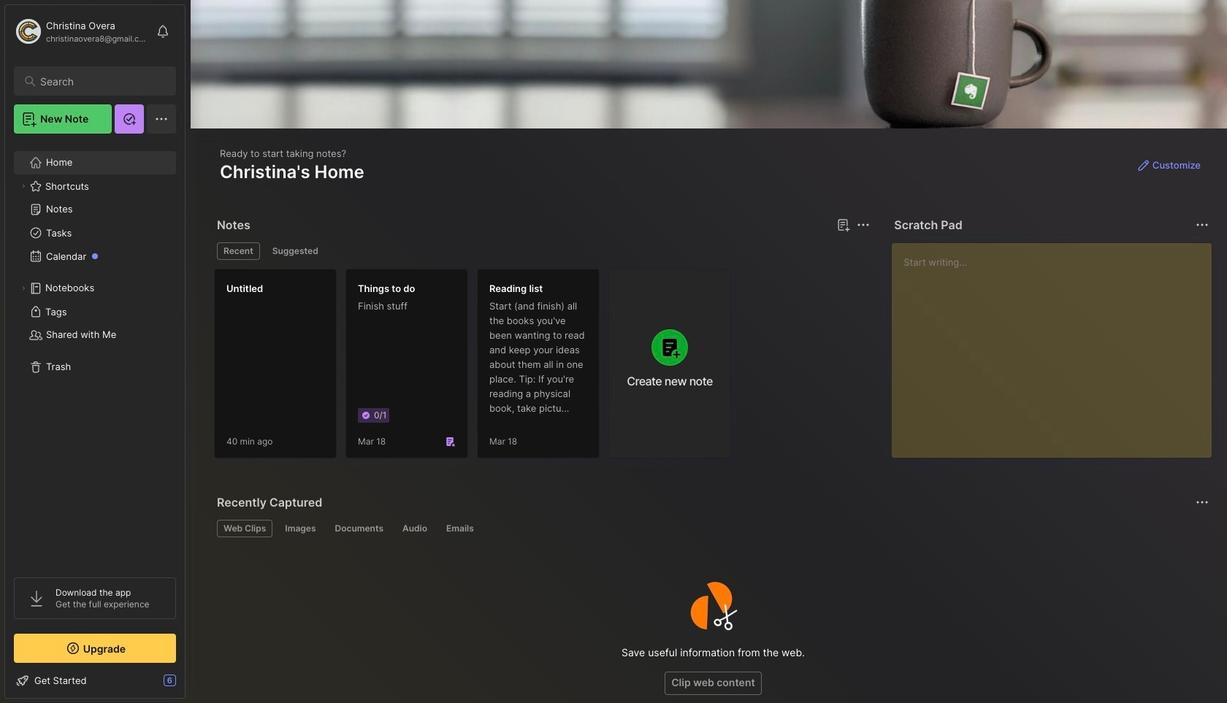 Task type: describe. For each thing, give the bounding box(es) containing it.
Help and Learning task checklist field
[[5, 669, 185, 693]]

none search field inside the main element
[[40, 72, 163, 90]]

2 tab list from the top
[[217, 520, 1207, 538]]

click to collapse image
[[185, 677, 195, 694]]

Search text field
[[40, 75, 163, 88]]

tree inside the main element
[[5, 143, 185, 565]]

main element
[[0, 0, 190, 704]]



Task type: vqa. For each thing, say whether or not it's contained in the screenshot.
More field
no



Task type: locate. For each thing, give the bounding box(es) containing it.
row group
[[214, 269, 740, 468]]

tab list
[[217, 243, 868, 260], [217, 520, 1207, 538]]

None search field
[[40, 72, 163, 90]]

1 horizontal spatial more actions image
[[1194, 216, 1212, 234]]

Start writing… text field
[[904, 243, 1212, 447]]

1 tab list from the top
[[217, 243, 868, 260]]

tab
[[217, 243, 260, 260], [266, 243, 325, 260], [217, 520, 273, 538], [279, 520, 323, 538], [329, 520, 390, 538], [396, 520, 434, 538], [440, 520, 481, 538]]

0 vertical spatial tab list
[[217, 243, 868, 260]]

0 horizontal spatial more actions image
[[855, 216, 873, 234]]

more actions image
[[855, 216, 873, 234], [1194, 216, 1212, 234]]

Account field
[[14, 17, 149, 46]]

more actions image
[[1194, 494, 1212, 512]]

2 more actions image from the left
[[1194, 216, 1212, 234]]

expand notebooks image
[[19, 284, 28, 293]]

tree
[[5, 143, 185, 565]]

More actions field
[[854, 215, 874, 235], [1193, 215, 1213, 235], [1193, 493, 1213, 513]]

1 more actions image from the left
[[855, 216, 873, 234]]

1 vertical spatial tab list
[[217, 520, 1207, 538]]



